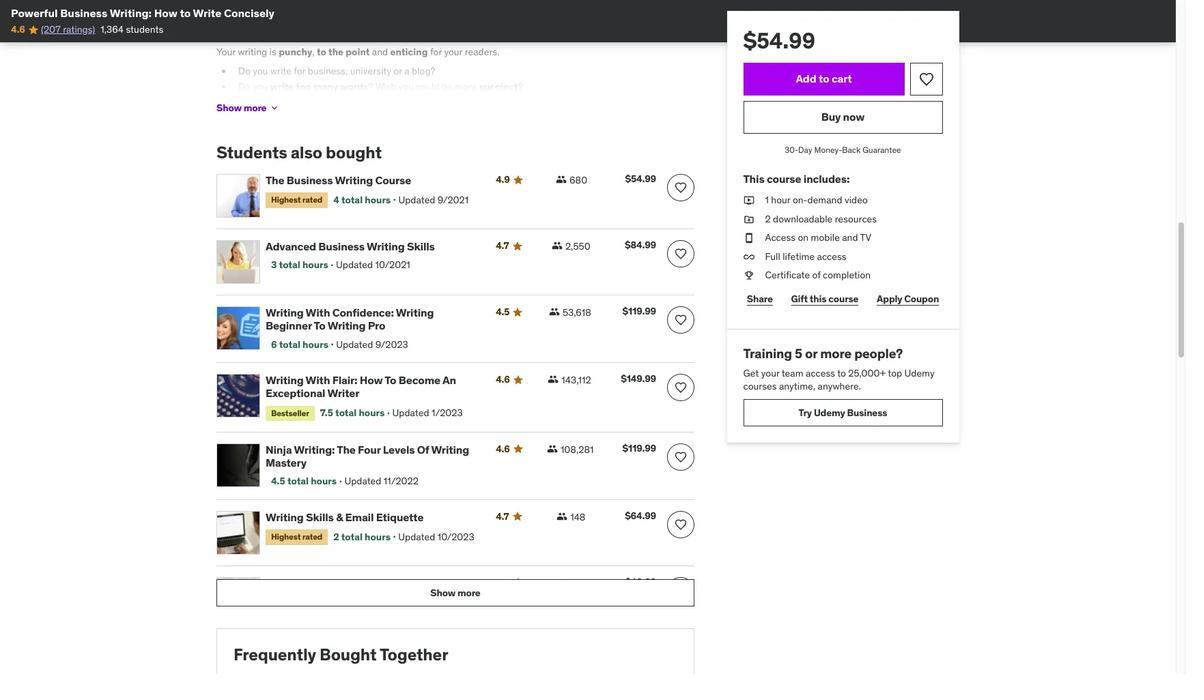 Task type: describe. For each thing, give the bounding box(es) containing it.
course inside gift this course link
[[829, 293, 859, 305]]

together
[[380, 645, 448, 666]]

680
[[570, 174, 588, 187]]

highest for writing
[[271, 532, 301, 542]]

writing with confidence: writing beginner to writing pro
[[266, 306, 434, 333]]

wish
[[375, 81, 396, 93]]

or inside training 5 or more people? get your team access to 25,000+ top udemy courses anytime, anywhere.
[[806, 346, 818, 362]]

the inside ninja writing: the four levels of writing mastery
[[337, 443, 356, 457]]

6
[[271, 339, 277, 351]]

495
[[570, 578, 587, 590]]

money-
[[815, 145, 843, 155]]

exceptional
[[266, 387, 325, 401]]

$119.99 for writing with confidence: writing beginner to writing pro
[[623, 306, 656, 318]]

7.5
[[320, 407, 333, 419]]

$149.99
[[621, 373, 656, 385]]

more inside your writing is punchy , to the point and enticing for your readers. do you write for business, university or a blog? do you write too many words ? wish you could be more succinct ?
[[455, 81, 477, 93]]

point
[[346, 46, 370, 58]]

an
[[443, 374, 456, 387]]

four
[[358, 443, 381, 457]]

more inside training 5 or more people? get your team access to 25,000+ top udemy courses anytime, anywhere.
[[821, 346, 852, 362]]

mobile
[[812, 232, 840, 244]]

2,550
[[566, 241, 591, 253]]

more
[[254, 8, 283, 20]]

1
[[766, 194, 769, 206]]

highest for the
[[271, 195, 301, 205]]

add to cart button
[[744, 63, 905, 96]]

includes:
[[804, 172, 850, 186]]

more left 4.3
[[458, 587, 481, 600]]

effective
[[296, 577, 341, 591]]

hours for 6 total hours
[[303, 339, 329, 351]]

write effective business letters
[[266, 577, 428, 591]]

writing skills & email etiquette
[[266, 511, 424, 525]]

try
[[799, 407, 812, 419]]

business,
[[308, 65, 348, 77]]

or inside your writing is punchy , to the point and enticing for your readers. do you write for business, university or a blog? do you write too many words ? wish you could be more succinct ?
[[394, 65, 402, 77]]

advanced business writing skills
[[266, 240, 435, 254]]

0 vertical spatial course
[[767, 172, 802, 186]]

writing inside 'advanced business writing skills' link
[[367, 240, 405, 254]]

xsmall image for full lifetime access
[[744, 251, 755, 264]]

less is more
[[217, 8, 283, 20]]

1 horizontal spatial show
[[431, 587, 456, 600]]

4.5 for 4.5
[[496, 306, 510, 318]]

4 total hours
[[333, 194, 391, 206]]

writing inside ninja writing: the four levels of writing mastery
[[431, 443, 469, 457]]

1 do from the top
[[238, 65, 251, 77]]

writing up "6"
[[266, 306, 304, 320]]

ninja writing: the four levels of writing mastery
[[266, 443, 469, 470]]

skills inside "link"
[[306, 511, 334, 525]]

writing inside "writing skills & email etiquette" "link"
[[266, 511, 304, 525]]

powerful business writing: how to write concisely
[[11, 6, 275, 20]]

apply coupon button
[[874, 285, 943, 313]]

writing skills & email etiquette link
[[266, 511, 480, 525]]

readers.
[[465, 46, 500, 58]]

business for powerful
[[60, 6, 108, 20]]

anywhere.
[[818, 381, 862, 393]]

4.7 for advanced business writing skills
[[496, 240, 509, 252]]

your
[[217, 46, 236, 58]]

2 write from the top
[[270, 81, 294, 93]]

buy now
[[822, 110, 865, 124]]

$84.99
[[625, 239, 656, 252]]

0 horizontal spatial udemy
[[814, 407, 846, 419]]

certificate of completion
[[766, 269, 871, 282]]

udemy inside training 5 or more people? get your team access to 25,000+ top udemy courses anytime, anywhere.
[[905, 367, 935, 380]]

writing with confidence: writing beginner to writing pro link
[[266, 306, 480, 333]]

frequently bought together
[[234, 645, 448, 666]]

gift this course
[[792, 293, 859, 305]]

frequently
[[234, 645, 316, 666]]

0 horizontal spatial $54.99
[[625, 173, 656, 185]]

1 horizontal spatial and
[[843, 232, 859, 244]]

4.6 for ninja writing: the four levels of writing mastery
[[496, 443, 510, 456]]

30-
[[785, 145, 799, 155]]

apply coupon
[[877, 293, 940, 305]]

updated 11/2022
[[345, 476, 419, 488]]

4.7 for writing skills & email etiquette
[[496, 511, 509, 523]]

students also bought
[[217, 142, 382, 164]]

more up "students"
[[244, 102, 267, 114]]

total for 2
[[341, 531, 363, 543]]

wishlist image for the business writing course
[[674, 181, 688, 195]]

xsmall image for 1 hour on-demand video
[[744, 194, 755, 207]]

148
[[571, 512, 586, 524]]

hours for 4.5 total hours
[[311, 476, 337, 488]]

xsmall image inside show more button
[[269, 103, 280, 114]]

1 horizontal spatial skills
[[407, 240, 435, 254]]

students
[[217, 142, 287, 164]]

bought
[[320, 645, 377, 666]]

share
[[748, 293, 773, 305]]

with for flair:
[[306, 374, 330, 387]]

11/2022
[[384, 476, 419, 488]]

4.5 total hours
[[271, 476, 337, 488]]

business for advanced
[[319, 240, 365, 254]]

access inside training 5 or more people? get your team access to 25,000+ top udemy courses anytime, anywhere.
[[806, 367, 836, 380]]

xsmall image for 2 downloadable resources
[[744, 213, 755, 226]]

your writing is punchy , to the point and enticing for your readers. do you write for business, university or a blog? do you write too many words ? wish you could be more succinct ?
[[217, 46, 523, 93]]

to inside your writing is punchy , to the point and enticing for your readers. do you write for business, university or a blog? do you write too many words ? wish you could be more succinct ?
[[317, 46, 326, 58]]

to inside writing with confidence: writing beginner to writing pro
[[314, 319, 326, 333]]

this
[[810, 293, 827, 305]]

could
[[416, 81, 440, 93]]

hours for 3 total hours
[[303, 259, 328, 271]]

0 horizontal spatial show more
[[217, 102, 267, 114]]

add to cart
[[796, 72, 853, 86]]

2 do from the top
[[238, 81, 251, 93]]

beginner
[[266, 319, 312, 333]]

wishlist image for ninja writing: the four levels of writing mastery
[[674, 451, 688, 464]]

highest rated for skills
[[271, 532, 323, 542]]

2 for 2 total hours
[[333, 531, 339, 543]]

1 vertical spatial show more
[[431, 587, 481, 600]]

the business writing course link
[[266, 174, 480, 187]]

guarantee
[[863, 145, 902, 155]]

demand
[[808, 194, 843, 206]]

xsmall image for 2,550
[[552, 241, 563, 252]]

powerful
[[11, 6, 58, 20]]

,
[[312, 46, 315, 58]]

business for the
[[287, 174, 333, 187]]

access on mobile and tv
[[766, 232, 872, 244]]

108,281
[[561, 444, 594, 456]]

of
[[417, 443, 429, 457]]

1 write from the top
[[270, 65, 292, 77]]

4.9
[[496, 174, 510, 186]]

total for 4
[[341, 194, 363, 206]]

anytime,
[[780, 381, 816, 393]]

try udemy business link
[[744, 400, 943, 427]]

7.5 total hours
[[320, 407, 385, 419]]

too
[[296, 81, 311, 93]]

xsmall image for 148
[[557, 512, 568, 523]]

write effective business letters link
[[266, 577, 480, 591]]

1 horizontal spatial write
[[266, 577, 294, 591]]

updated for updated 10/2021
[[336, 259, 373, 271]]

team
[[782, 367, 804, 380]]

updated for updated 11/2022
[[345, 476, 381, 488]]

advanced business writing skills link
[[266, 240, 480, 254]]

9/2021
[[438, 194, 469, 206]]

143,112
[[562, 374, 591, 387]]

how for to
[[360, 374, 383, 387]]

1/2023
[[432, 407, 463, 419]]

10/2023
[[438, 531, 475, 543]]

updated for updated 10/2023
[[398, 531, 435, 543]]

how for to
[[154, 6, 178, 20]]

updated 9/2023
[[336, 339, 408, 351]]



Task type: vqa. For each thing, say whether or not it's contained in the screenshot.
Ninja
yes



Task type: locate. For each thing, give the bounding box(es) containing it.
or right the 5
[[806, 346, 818, 362]]

0 vertical spatial how
[[154, 6, 178, 20]]

show more button down the 10/2023 at the left
[[217, 580, 695, 607]]

1 horizontal spatial show more
[[431, 587, 481, 600]]

blog?
[[412, 65, 435, 77]]

1 vertical spatial $54.99
[[625, 173, 656, 185]]

to inside "button"
[[819, 72, 830, 86]]

1 rated from the top
[[302, 195, 323, 205]]

xsmall image left 53,618
[[549, 307, 560, 318]]

back
[[843, 145, 861, 155]]

how inside writing with flair: how to become an exceptional writer
[[360, 374, 383, 387]]

1 vertical spatial the
[[337, 443, 356, 457]]

total right 7.5
[[335, 407, 357, 419]]

writing: inside ninja writing: the four levels of writing mastery
[[294, 443, 335, 457]]

course down completion
[[829, 293, 859, 305]]

highest rated for business
[[271, 195, 323, 205]]

xsmall image up share
[[744, 269, 755, 283]]

completion
[[823, 269, 871, 282]]

0 vertical spatial with
[[306, 306, 330, 320]]

2 vertical spatial 4.6
[[496, 443, 510, 456]]

1 vertical spatial and
[[843, 232, 859, 244]]

writing right of
[[431, 443, 469, 457]]

0 vertical spatial do
[[238, 65, 251, 77]]

1 highest from the top
[[271, 195, 301, 205]]

0 horizontal spatial or
[[394, 65, 402, 77]]

1 vertical spatial do
[[238, 81, 251, 93]]

punchy
[[279, 46, 312, 58]]

xsmall image for 495
[[556, 578, 567, 589]]

0 horizontal spatial writing:
[[110, 6, 152, 20]]

add
[[796, 72, 817, 86]]

0 vertical spatial write
[[270, 65, 292, 77]]

your up courses
[[762, 367, 780, 380]]

and up university
[[372, 46, 388, 58]]

4.3
[[496, 577, 510, 589]]

1 horizontal spatial 4.5
[[496, 306, 510, 318]]

(207 ratings)
[[41, 23, 95, 36]]

xsmall image for 53,618
[[549, 307, 560, 318]]

writing down 4.5 total hours
[[266, 511, 304, 525]]

to right ,
[[317, 46, 326, 58]]

business
[[60, 6, 108, 20], [287, 174, 333, 187], [319, 240, 365, 254], [848, 407, 888, 419], [344, 577, 390, 591]]

$119.99 right the 108,281
[[623, 443, 656, 455]]

business up ratings)
[[60, 6, 108, 20]]

total right 3
[[279, 259, 300, 271]]

0 vertical spatial writing:
[[110, 6, 152, 20]]

and
[[372, 46, 388, 58], [843, 232, 859, 244]]

course
[[375, 174, 411, 187]]

show more button up "students"
[[217, 95, 280, 122]]

0 vertical spatial 2
[[766, 213, 771, 225]]

1,364
[[101, 23, 124, 36]]

1 vertical spatial writing:
[[294, 443, 335, 457]]

0 vertical spatial highest rated
[[271, 195, 323, 205]]

certificate
[[766, 269, 811, 282]]

show more up "students"
[[217, 102, 267, 114]]

hours for 2 total hours
[[365, 531, 391, 543]]

0 vertical spatial udemy
[[905, 367, 935, 380]]

with
[[306, 306, 330, 320], [306, 374, 330, 387]]

on
[[799, 232, 809, 244]]

0 horizontal spatial ?
[[369, 81, 373, 93]]

wishlist image
[[674, 314, 688, 327]]

wishlist image for writing skills & email etiquette
[[674, 518, 688, 532]]

$119.99 left wishlist image
[[623, 306, 656, 318]]

updated down 'become'
[[392, 407, 429, 419]]

writing up bestseller
[[266, 374, 304, 387]]

0 horizontal spatial to
[[314, 319, 326, 333]]

to inside training 5 or more people? get your team access to 25,000+ top udemy courses anytime, anywhere.
[[838, 367, 847, 380]]

to up 6 total hours
[[314, 319, 326, 333]]

xsmall image for 108,281
[[547, 444, 558, 455]]

the left four on the left of the page
[[337, 443, 356, 457]]

total for 7.5
[[335, 407, 357, 419]]

xsmall image left access
[[744, 232, 755, 245]]

0 vertical spatial skills
[[407, 240, 435, 254]]

1 highest rated from the top
[[271, 195, 323, 205]]

updated 1/2023
[[392, 407, 463, 419]]

1 vertical spatial show
[[431, 587, 456, 600]]

skills
[[407, 240, 435, 254], [306, 511, 334, 525]]

access down mobile at the right of page
[[818, 251, 847, 263]]

show more button
[[217, 95, 280, 122], [217, 580, 695, 607]]

top
[[889, 367, 903, 380]]

1 vertical spatial highest rated
[[271, 532, 323, 542]]

or left a
[[394, 65, 402, 77]]

updated for updated 9/2021
[[399, 194, 435, 206]]

0 vertical spatial write
[[193, 6, 222, 20]]

writing up 10/2021
[[367, 240, 405, 254]]

1 vertical spatial 4.7
[[496, 511, 509, 523]]

with for confidence:
[[306, 306, 330, 320]]

business inside 'advanced business writing skills' link
[[319, 240, 365, 254]]

rated for skills
[[302, 532, 323, 542]]

writing inside writing with flair: how to become an exceptional writer
[[266, 374, 304, 387]]

skills left &
[[306, 511, 334, 525]]

updated down ninja writing: the four levels of writing mastery
[[345, 476, 381, 488]]

writing up the 4 total hours
[[335, 174, 373, 187]]

0 vertical spatial 4.5
[[496, 306, 510, 318]]

wishlist image for writing with flair: how to become an exceptional writer
[[674, 381, 688, 395]]

rated left 4 at the left
[[302, 195, 323, 205]]

1 vertical spatial your
[[762, 367, 780, 380]]

$54.99
[[744, 27, 816, 55], [625, 173, 656, 185]]

0 horizontal spatial skills
[[306, 511, 334, 525]]

25,000+
[[849, 367, 886, 380]]

1 vertical spatial 4.5
[[271, 476, 285, 488]]

0 horizontal spatial 4.5
[[271, 476, 285, 488]]

how
[[154, 6, 178, 20], [360, 374, 383, 387]]

udemy right try
[[814, 407, 846, 419]]

this course includes:
[[744, 172, 850, 186]]

to inside writing with flair: how to become an exceptional writer
[[385, 374, 396, 387]]

xsmall image for 143,112
[[548, 374, 559, 385]]

with left flair:
[[306, 374, 330, 387]]

to up anywhere.
[[838, 367, 847, 380]]

total for 6
[[279, 339, 301, 351]]

hours for 4 total hours
[[365, 194, 391, 206]]

1 $119.99 from the top
[[623, 306, 656, 318]]

hours for 7.5 total hours
[[359, 407, 385, 419]]

of
[[813, 269, 821, 282]]

updated down advanced business writing skills
[[336, 259, 373, 271]]

highest
[[271, 195, 301, 205], [271, 532, 301, 542]]

hours down advanced
[[303, 259, 328, 271]]

access up anywhere.
[[806, 367, 836, 380]]

write down the is
[[270, 65, 292, 77]]

tv
[[861, 232, 872, 244]]

your inside your writing is punchy , to the point and enticing for your readers. do you write for business, university or a blog? do you write too many words ? wish you could be more succinct ?
[[444, 46, 463, 58]]

1 with from the top
[[306, 306, 330, 320]]

1 vertical spatial write
[[266, 577, 294, 591]]

writing left pro
[[328, 319, 366, 333]]

2 highest from the top
[[271, 532, 301, 542]]

1 horizontal spatial course
[[829, 293, 859, 305]]

0 horizontal spatial write
[[193, 6, 222, 20]]

0 vertical spatial show more
[[217, 102, 267, 114]]

1 vertical spatial rated
[[302, 532, 323, 542]]

2 down 1
[[766, 213, 771, 225]]

0 vertical spatial or
[[394, 65, 402, 77]]

on-
[[793, 194, 808, 206]]

business left letters
[[344, 577, 390, 591]]

1 vertical spatial highest
[[271, 532, 301, 542]]

flair:
[[332, 374, 358, 387]]

1 horizontal spatial your
[[762, 367, 780, 380]]

xsmall image for 680
[[556, 174, 567, 185]]

$119.99
[[623, 306, 656, 318], [623, 443, 656, 455]]

course up hour
[[767, 172, 802, 186]]

0 vertical spatial for
[[430, 46, 442, 58]]

1 vertical spatial write
[[270, 81, 294, 93]]

1 ? from the left
[[369, 81, 373, 93]]

53,618
[[563, 307, 591, 319]]

is
[[270, 46, 277, 58]]

2 with from the top
[[306, 374, 330, 387]]

xsmall image left full
[[744, 251, 755, 264]]

xsmall image for access on mobile and tv
[[744, 232, 755, 245]]

writing
[[335, 174, 373, 187], [367, 240, 405, 254], [266, 306, 304, 320], [396, 306, 434, 320], [328, 319, 366, 333], [266, 374, 304, 387], [431, 443, 469, 457], [266, 511, 304, 525]]

0 vertical spatial 4.6
[[11, 23, 25, 36]]

for up the "too"
[[294, 65, 306, 77]]

training
[[744, 346, 793, 362]]

total right 4 at the left
[[341, 194, 363, 206]]

the inside the business writing course 'link'
[[266, 174, 284, 187]]

wishlist image
[[919, 71, 935, 87], [674, 181, 688, 195], [674, 247, 688, 261], [674, 381, 688, 395], [674, 451, 688, 464], [674, 518, 688, 532]]

0 vertical spatial rated
[[302, 195, 323, 205]]

3 total hours
[[271, 259, 328, 271]]

0 vertical spatial access
[[818, 251, 847, 263]]

1 horizontal spatial udemy
[[905, 367, 935, 380]]

xsmall image for certificate of completion
[[744, 269, 755, 283]]

0 horizontal spatial your
[[444, 46, 463, 58]]

how up students
[[154, 6, 178, 20]]

1 vertical spatial show more button
[[217, 580, 695, 607]]

write
[[193, 6, 222, 20], [266, 577, 294, 591]]

letters
[[392, 577, 428, 591]]

do
[[238, 65, 251, 77], [238, 81, 251, 93]]

total down writing skills & email etiquette
[[341, 531, 363, 543]]

2 highest rated from the top
[[271, 532, 323, 542]]

mastery
[[266, 456, 307, 470]]

become
[[399, 374, 441, 387]]

total for 3
[[279, 259, 300, 271]]

writing
[[238, 46, 267, 58]]

for up blog?
[[430, 46, 442, 58]]

0 vertical spatial the
[[266, 174, 284, 187]]

business up the updated 10/2021
[[319, 240, 365, 254]]

with inside writing with confidence: writing beginner to writing pro
[[306, 306, 330, 320]]

to left cart
[[819, 72, 830, 86]]

0 horizontal spatial and
[[372, 46, 388, 58]]

0 horizontal spatial course
[[767, 172, 802, 186]]

xsmall image left the 108,281
[[547, 444, 558, 455]]

1 vertical spatial access
[[806, 367, 836, 380]]

xsmall image
[[556, 174, 567, 185], [744, 194, 755, 207], [744, 232, 755, 245], [552, 241, 563, 252], [557, 512, 568, 523], [556, 578, 567, 589]]

0 vertical spatial and
[[372, 46, 388, 58]]

business inside write effective business letters link
[[344, 577, 390, 591]]

1 horizontal spatial or
[[806, 346, 818, 362]]

ninja
[[266, 443, 292, 457]]

1 show more button from the top
[[217, 95, 280, 122]]

4.7 down 4.9
[[496, 240, 509, 252]]

5
[[796, 346, 803, 362]]

xsmall image left 495
[[556, 578, 567, 589]]

hours down writing with flair: how to become an exceptional writer link
[[359, 407, 385, 419]]

write left the is
[[193, 6, 222, 20]]

1 horizontal spatial $54.99
[[744, 27, 816, 55]]

confidence:
[[332, 306, 394, 320]]

1 vertical spatial how
[[360, 374, 383, 387]]

get
[[744, 367, 759, 380]]

writing: up 4.5 total hours
[[294, 443, 335, 457]]

udemy right top
[[905, 367, 935, 380]]

total right "6"
[[279, 339, 301, 351]]

skills up 10/2021
[[407, 240, 435, 254]]

$49.99
[[625, 576, 656, 589]]

your inside training 5 or more people? get your team access to 25,000+ top udemy courses anytime, anywhere.
[[762, 367, 780, 380]]

show
[[217, 102, 242, 114], [431, 587, 456, 600]]

1 vertical spatial with
[[306, 374, 330, 387]]

1 vertical spatial for
[[294, 65, 306, 77]]

0 vertical spatial highest
[[271, 195, 301, 205]]

updated for updated 1/2023
[[392, 407, 429, 419]]

people?
[[855, 346, 903, 362]]

and inside your writing is punchy , to the point and enticing for your readers. do you write for business, university or a blog? do you write too many words ? wish you could be more succinct ?
[[372, 46, 388, 58]]

write left effective
[[266, 577, 294, 591]]

hours up &
[[311, 476, 337, 488]]

1 horizontal spatial for
[[430, 46, 442, 58]]

pro
[[368, 319, 386, 333]]

bestseller
[[271, 408, 309, 418]]

show right letters
[[431, 587, 456, 600]]

0 horizontal spatial show
[[217, 102, 242, 114]]

to left less
[[180, 6, 191, 20]]

2 for 2 downloadable resources
[[766, 213, 771, 225]]

rated down writing skills & email etiquette
[[302, 532, 323, 542]]

0 horizontal spatial for
[[294, 65, 306, 77]]

with up 6 total hours
[[306, 306, 330, 320]]

more up anywhere.
[[821, 346, 852, 362]]

writing inside the business writing course 'link'
[[335, 174, 373, 187]]

0 horizontal spatial how
[[154, 6, 178, 20]]

show more right letters
[[431, 587, 481, 600]]

rated
[[302, 195, 323, 205], [302, 532, 323, 542]]

6 total hours
[[271, 339, 329, 351]]

2 show more button from the top
[[217, 580, 695, 607]]

the business writing course
[[266, 174, 411, 187]]

1 vertical spatial course
[[829, 293, 859, 305]]

xsmall image left 1
[[744, 194, 755, 207]]

1 horizontal spatial writing:
[[294, 443, 335, 457]]

&
[[336, 511, 343, 525]]

4.5 for 4.5 total hours
[[271, 476, 285, 488]]

$54.99 up add
[[744, 27, 816, 55]]

xsmall image down this
[[744, 213, 755, 226]]

1 vertical spatial 2
[[333, 531, 339, 543]]

$119.99 for ninja writing: the four levels of writing mastery
[[623, 443, 656, 455]]

$54.99 right 680
[[625, 173, 656, 185]]

to left 'become'
[[385, 374, 396, 387]]

with inside writing with flair: how to become an exceptional writer
[[306, 374, 330, 387]]

total for 4.5
[[287, 476, 309, 488]]

10/2021
[[375, 259, 410, 271]]

updated down writing with confidence: writing beginner to writing pro
[[336, 339, 373, 351]]

show up "students"
[[217, 102, 242, 114]]

resources
[[835, 213, 877, 225]]

total
[[341, 194, 363, 206], [279, 259, 300, 271], [279, 339, 301, 351], [335, 407, 357, 419], [287, 476, 309, 488], [341, 531, 363, 543]]

1 hour on-demand video
[[766, 194, 868, 206]]

downloadable
[[774, 213, 833, 225]]

updated for updated 9/2023
[[336, 339, 373, 351]]

business inside 'link'
[[287, 174, 333, 187]]

1 vertical spatial to
[[385, 374, 396, 387]]

0 horizontal spatial the
[[266, 174, 284, 187]]

and left tv
[[843, 232, 859, 244]]

updated down "course"
[[399, 194, 435, 206]]

0 vertical spatial $54.99
[[744, 27, 816, 55]]

0 horizontal spatial 2
[[333, 531, 339, 543]]

xsmall image left 2,550
[[552, 241, 563, 252]]

0 vertical spatial 4.7
[[496, 240, 509, 252]]

highest up advanced
[[271, 195, 301, 205]]

access
[[766, 232, 796, 244]]

xsmall image left 148
[[557, 512, 568, 523]]

highest rated up effective
[[271, 532, 323, 542]]

enticing
[[390, 46, 428, 58]]

xsmall image left 143,112
[[548, 374, 559, 385]]

hours down the business writing course 'link'
[[365, 194, 391, 206]]

rated for business
[[302, 195, 323, 205]]

2 $119.99 from the top
[[623, 443, 656, 455]]

your left readers. at the top left of page
[[444, 46, 463, 58]]

0 vertical spatial show
[[217, 102, 242, 114]]

highest up effective
[[271, 532, 301, 542]]

more right be
[[455, 81, 477, 93]]

1 horizontal spatial how
[[360, 374, 383, 387]]

day
[[799, 145, 813, 155]]

hours down beginner
[[303, 339, 329, 351]]

4.6 for writing with flair: how to become an exceptional writer
[[496, 374, 510, 386]]

the
[[266, 174, 284, 187], [337, 443, 356, 457]]

4.5
[[496, 306, 510, 318], [271, 476, 285, 488]]

highest rated left 4 at the left
[[271, 195, 323, 205]]

0 vertical spatial show more button
[[217, 95, 280, 122]]

xsmall image
[[269, 103, 280, 114], [744, 213, 755, 226], [744, 251, 755, 264], [744, 269, 755, 283], [549, 307, 560, 318], [548, 374, 559, 385], [547, 444, 558, 455]]

1 horizontal spatial 2
[[766, 213, 771, 225]]

succinct
[[479, 81, 518, 93]]

(207
[[41, 23, 61, 36]]

business down anywhere.
[[848, 407, 888, 419]]

0 vertical spatial your
[[444, 46, 463, 58]]

hours down "writing skills & email etiquette" "link"
[[365, 531, 391, 543]]

1 horizontal spatial ?
[[518, 81, 523, 93]]

writing: up 1,364 students
[[110, 6, 152, 20]]

xsmall image up "students"
[[269, 103, 280, 114]]

udemy
[[905, 367, 935, 380], [814, 407, 846, 419]]

the
[[329, 46, 344, 58]]

1 vertical spatial skills
[[306, 511, 334, 525]]

updated 9/2021
[[399, 194, 469, 206]]

1 vertical spatial or
[[806, 346, 818, 362]]

2 downloadable resources
[[766, 213, 877, 225]]

1 horizontal spatial the
[[337, 443, 356, 457]]

business down also
[[287, 174, 333, 187]]

2 rated from the top
[[302, 532, 323, 542]]

xsmall image left 680
[[556, 174, 567, 185]]

advanced
[[266, 240, 316, 254]]

1 vertical spatial udemy
[[814, 407, 846, 419]]

1 4.7 from the top
[[496, 240, 509, 252]]

how right flair:
[[360, 374, 383, 387]]

writing up 9/2023
[[396, 306, 434, 320]]

2 down &
[[333, 531, 339, 543]]

1 vertical spatial 4.6
[[496, 374, 510, 386]]

1 horizontal spatial to
[[385, 374, 396, 387]]

2 4.7 from the top
[[496, 511, 509, 523]]

this
[[744, 172, 765, 186]]

30-day money-back guarantee
[[785, 145, 902, 155]]

0 vertical spatial $119.99
[[623, 306, 656, 318]]

0 vertical spatial to
[[314, 319, 326, 333]]

1 vertical spatial $119.99
[[623, 443, 656, 455]]

2 ? from the left
[[518, 81, 523, 93]]

4.7 up 4.3
[[496, 511, 509, 523]]

a
[[405, 65, 410, 77]]

wishlist image for advanced business writing skills
[[674, 247, 688, 261]]

the down "students"
[[266, 174, 284, 187]]

total down mastery
[[287, 476, 309, 488]]

business inside try udemy business link
[[848, 407, 888, 419]]



